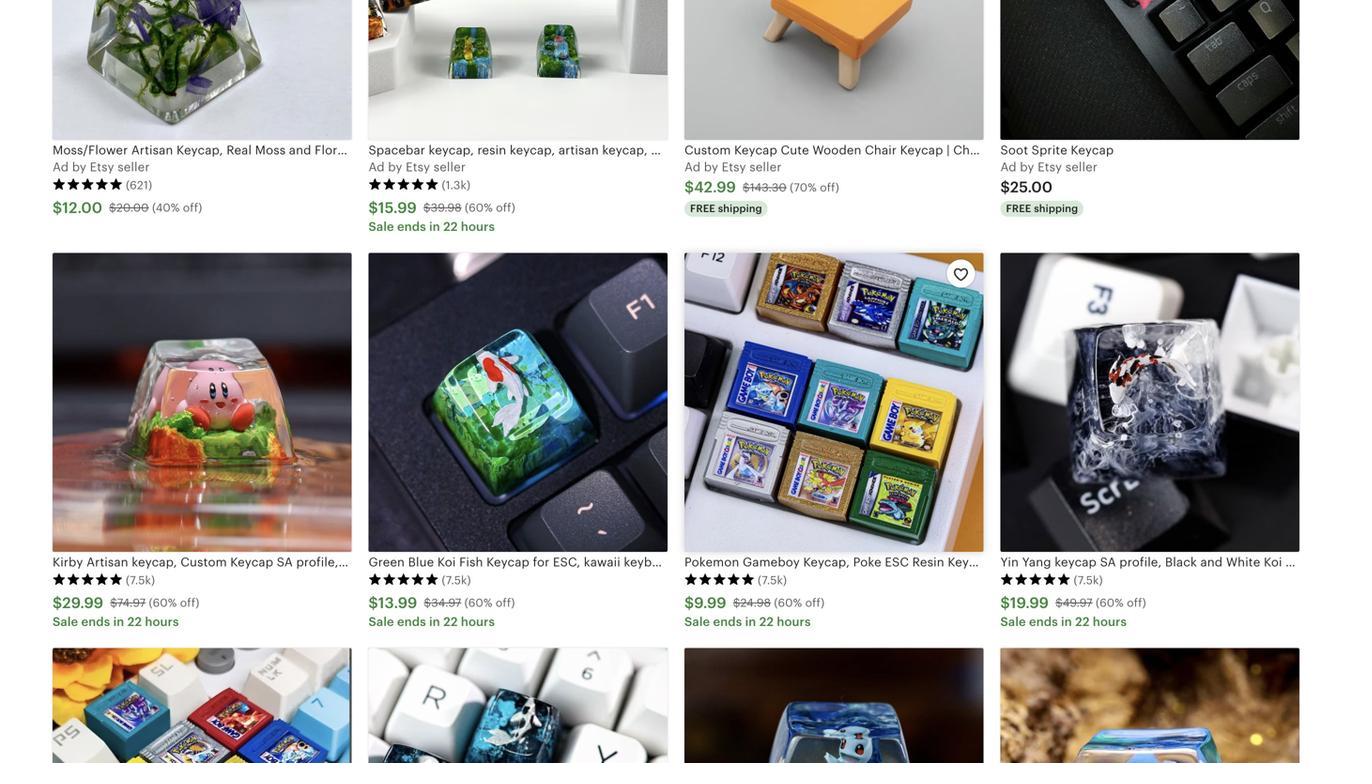 Task type: vqa. For each thing, say whether or not it's contained in the screenshot.
collection
no



Task type: locate. For each thing, give the bounding box(es) containing it.
free down 42.99
[[691, 203, 716, 215]]

(60% right 49.97
[[1096, 597, 1125, 610]]

(7.5k) up the 24.98
[[758, 575, 788, 587]]

ends for 9.99
[[714, 615, 743, 629]]

in down 39.98
[[429, 220, 441, 234]]

(7.5k) up 34.97
[[442, 575, 471, 587]]

hours inside $ 29.99 $ 74.97 (60% off) sale ends in 22 hours
[[145, 615, 179, 629]]

shipping down 42.99
[[718, 203, 763, 215]]

sale down 19.99
[[1001, 615, 1027, 629]]

ends down 19.99
[[1030, 615, 1059, 629]]

b inside 'soot sprite keycap a d b y etsy seller $ 25.00 free shipping'
[[1021, 160, 1029, 174]]

$ right 12.00
[[109, 202, 116, 214]]

5 out of 5 stars image up 13.99
[[369, 574, 439, 587]]

off) right (70%
[[820, 181, 840, 194]]

sale inside the $ 15.99 $ 39.98 (60% off) sale ends in 22 hours
[[369, 220, 394, 234]]

a d b y etsy seller up (1.3k) at left top
[[369, 160, 466, 174]]

etsy inside 'soot sprite keycap a d b y etsy seller $ 25.00 free shipping'
[[1038, 160, 1063, 174]]

a d b y etsy seller
[[53, 160, 150, 174], [369, 160, 466, 174]]

22 down 39.98
[[444, 220, 458, 234]]

4 etsy from the left
[[1038, 160, 1063, 174]]

hours inside the $ 15.99 $ 39.98 (60% off) sale ends in 22 hours
[[461, 220, 495, 234]]

hours inside the '$ 9.99 $ 24.98 (60% off) sale ends in 22 hours'
[[777, 615, 811, 629]]

hours down 39.98
[[461, 220, 495, 234]]

4 b from the left
[[1021, 160, 1029, 174]]

off) for 15.99
[[496, 202, 516, 214]]

off) right (40%
[[183, 202, 202, 214]]

etsy up 12.00
[[90, 160, 114, 174]]

(60% inside $ 29.99 $ 74.97 (60% off) sale ends in 22 hours
[[149, 597, 177, 610]]

d up 12.00
[[61, 160, 69, 174]]

off) right 49.97
[[1128, 597, 1147, 610]]

(1.3k)
[[442, 179, 471, 192]]

shipping down 25.00
[[1035, 203, 1079, 215]]

3 (7.5k) from the left
[[758, 575, 788, 587]]

4 seller from the left
[[1066, 160, 1098, 174]]

off) right 74.97
[[180, 597, 200, 610]]

(60% inside $ 19.99 $ 49.97 (60% off) sale ends in 22 hours
[[1096, 597, 1125, 610]]

a d b y etsy seller up (621)
[[53, 160, 150, 174]]

(60% for 9.99
[[775, 597, 803, 610]]

hours for 29.99
[[145, 615, 179, 629]]

1 horizontal spatial shipping
[[1035, 203, 1079, 215]]

$ left 74.97
[[53, 595, 62, 612]]

1 (7.5k) from the left
[[126, 575, 155, 587]]

(60% inside the $ 15.99 $ 39.98 (60% off) sale ends in 22 hours
[[465, 202, 493, 214]]

etsy up 42.99
[[722, 160, 747, 174]]

(7.5k) for 13.99
[[442, 575, 471, 587]]

2 a from the left
[[369, 160, 377, 174]]

2 free from the left
[[1007, 203, 1032, 215]]

off) inside the $ 15.99 $ 39.98 (60% off) sale ends in 22 hours
[[496, 202, 516, 214]]

b down the soot
[[1021, 160, 1029, 174]]

5 out of 5 stars image for 19.99
[[1001, 574, 1072, 587]]

seller inside a d b y etsy seller $ 42.99 $ 143.30 (70% off) free shipping
[[750, 160, 782, 174]]

a inside 'soot sprite keycap a d b y etsy seller $ 25.00 free shipping'
[[1001, 160, 1010, 174]]

off) inside $ 29.99 $ 74.97 (60% off) sale ends in 22 hours
[[180, 597, 200, 610]]

4 y from the left
[[1028, 160, 1035, 174]]

22 inside $ 19.99 $ 49.97 (60% off) sale ends in 22 hours
[[1076, 615, 1090, 629]]

(60% right 74.97
[[149, 597, 177, 610]]

sale inside the '$ 9.99 $ 24.98 (60% off) sale ends in 22 hours'
[[685, 615, 711, 629]]

a d b y etsy seller for 15.99
[[369, 160, 466, 174]]

(7.5k) up 49.97
[[1074, 575, 1104, 587]]

ends inside $ 29.99 $ 74.97 (60% off) sale ends in 22 hours
[[81, 615, 110, 629]]

22 inside $ 13.99 $ 34.97 (60% off) sale ends in 22 hours
[[444, 615, 458, 629]]

4 a from the left
[[1001, 160, 1010, 174]]

sale down 13.99
[[369, 615, 394, 629]]

13.99
[[378, 595, 418, 612]]

pokemon gameboy keycap, poke esc resin keycap, custom pokemon handmade keycap, pokemon character custom keycap | gift ideas image
[[685, 253, 984, 552]]

4 d from the left
[[1009, 160, 1017, 174]]

3 y from the left
[[712, 160, 719, 174]]

in inside $ 29.99 $ 74.97 (60% off) sale ends in 22 hours
[[113, 615, 124, 629]]

in down the 24.98
[[746, 615, 757, 629]]

d up 15.99
[[377, 160, 385, 174]]

$ inside $ 12.00 $ 20.00 (40% off)
[[109, 202, 116, 214]]

22
[[444, 220, 458, 234], [127, 615, 142, 629], [444, 615, 458, 629], [760, 615, 774, 629], [1076, 615, 1090, 629]]

hours for 9.99
[[777, 615, 811, 629]]

5 out of 5 stars image for 13.99
[[369, 574, 439, 587]]

sale down 9.99
[[685, 615, 711, 629]]

25.00
[[1011, 179, 1053, 196]]

a
[[53, 160, 61, 174], [369, 160, 377, 174], [685, 160, 693, 174], [1001, 160, 1010, 174]]

12.00
[[62, 199, 103, 216]]

sale inside $ 19.99 $ 49.97 (60% off) sale ends in 22 hours
[[1001, 615, 1027, 629]]

hours down 34.97
[[461, 615, 495, 629]]

shipping
[[718, 203, 763, 215], [1035, 203, 1079, 215]]

in down 34.97
[[429, 615, 441, 629]]

0 horizontal spatial free
[[691, 203, 716, 215]]

in inside the '$ 9.99 $ 24.98 (60% off) sale ends in 22 hours'
[[746, 615, 757, 629]]

etsy
[[90, 160, 114, 174], [406, 160, 430, 174], [722, 160, 747, 174], [1038, 160, 1063, 174]]

22 down 49.97
[[1076, 615, 1090, 629]]

free inside a d b y etsy seller $ 42.99 $ 143.30 (70% off) free shipping
[[691, 203, 716, 215]]

soot sprite keycap image
[[1001, 0, 1300, 140]]

(7.5k)
[[126, 575, 155, 587], [442, 575, 471, 587], [758, 575, 788, 587], [1074, 575, 1104, 587]]

(60% for 29.99
[[149, 597, 177, 610]]

in for 13.99
[[429, 615, 441, 629]]

off) right the 24.98
[[806, 597, 825, 610]]

ends for 13.99
[[397, 615, 426, 629]]

in for 19.99
[[1062, 615, 1073, 629]]

1 horizontal spatial free
[[1007, 203, 1032, 215]]

22 inside the $ 15.99 $ 39.98 (60% off) sale ends in 22 hours
[[444, 220, 458, 234]]

$
[[685, 179, 695, 196], [1001, 179, 1011, 196], [743, 181, 750, 194], [53, 199, 62, 216], [369, 199, 378, 216], [109, 202, 116, 214], [424, 202, 431, 214], [53, 595, 62, 612], [369, 595, 378, 612], [685, 595, 695, 612], [1001, 595, 1011, 612], [110, 597, 117, 610], [424, 597, 431, 610], [734, 597, 741, 610], [1056, 597, 1063, 610]]

etsy down sprite
[[1038, 160, 1063, 174]]

$ down the soot
[[1001, 179, 1011, 196]]

24.98
[[741, 597, 771, 610]]

3 a from the left
[[685, 160, 693, 174]]

9.99
[[695, 595, 727, 612]]

hours inside $ 13.99 $ 34.97 (60% off) sale ends in 22 hours
[[461, 615, 495, 629]]

0 horizontal spatial a d b y etsy seller
[[53, 160, 150, 174]]

22 down 34.97
[[444, 615, 458, 629]]

b up 42.99
[[704, 160, 712, 174]]

3 d from the left
[[693, 160, 701, 174]]

5 out of 5 stars image
[[53, 178, 123, 191], [369, 178, 439, 191], [53, 574, 123, 587], [369, 574, 439, 587], [685, 574, 755, 587], [1001, 574, 1072, 587]]

5 out of 5 stars image up 12.00
[[53, 178, 123, 191]]

off) inside the '$ 9.99 $ 24.98 (60% off) sale ends in 22 hours'
[[806, 597, 825, 610]]

$ right 29.99
[[110, 597, 117, 610]]

off) for 13.99
[[496, 597, 515, 610]]

off) for 12.00
[[183, 202, 202, 214]]

(60%
[[465, 202, 493, 214], [149, 597, 177, 610], [465, 597, 493, 610], [775, 597, 803, 610], [1096, 597, 1125, 610]]

b
[[72, 160, 80, 174], [388, 160, 396, 174], [704, 160, 712, 174], [1021, 160, 1029, 174]]

ends inside $ 19.99 $ 49.97 (60% off) sale ends in 22 hours
[[1030, 615, 1059, 629]]

(60% right the 24.98
[[775, 597, 803, 610]]

19.99
[[1011, 595, 1050, 612]]

ends
[[397, 220, 426, 234], [81, 615, 110, 629], [397, 615, 426, 629], [714, 615, 743, 629], [1030, 615, 1059, 629]]

3 etsy from the left
[[722, 160, 747, 174]]

a d b y etsy seller for 12.00
[[53, 160, 150, 174]]

sale for 13.99
[[369, 615, 394, 629]]

hours down 74.97
[[145, 615, 179, 629]]

seller up (1.3k) at left top
[[434, 160, 466, 174]]

22 down the 24.98
[[760, 615, 774, 629]]

ends down 15.99
[[397, 220, 426, 234]]

in inside $ 19.99 $ 49.97 (60% off) sale ends in 22 hours
[[1062, 615, 1073, 629]]

free down 25.00
[[1007, 203, 1032, 215]]

y up 12.00
[[80, 160, 86, 174]]

2 a d b y etsy seller from the left
[[369, 160, 466, 174]]

ends inside $ 13.99 $ 34.97 (60% off) sale ends in 22 hours
[[397, 615, 426, 629]]

1 shipping from the left
[[718, 203, 763, 215]]

4 (7.5k) from the left
[[1074, 575, 1104, 587]]

etsy inside a d b y etsy seller $ 42.99 $ 143.30 (70% off) free shipping
[[722, 160, 747, 174]]

3 seller from the left
[[750, 160, 782, 174]]

1 free from the left
[[691, 203, 716, 215]]

seller inside 'soot sprite keycap a d b y etsy seller $ 25.00 free shipping'
[[1066, 160, 1098, 174]]

hours up 'piplup pokemon keycap, custom pokemon resin keycap, cute pokemon artisan keycaps, sa profile keycap, custom esc keycap,  gifts' image
[[1094, 615, 1128, 629]]

seller up (621)
[[118, 160, 150, 174]]

1 a d b y etsy seller from the left
[[53, 160, 150, 174]]

hours inside $ 19.99 $ 49.97 (60% off) sale ends in 22 hours
[[1094, 615, 1128, 629]]

ends down 9.99
[[714, 615, 743, 629]]

in inside $ 13.99 $ 34.97 (60% off) sale ends in 22 hours
[[429, 615, 441, 629]]

hours for 19.99
[[1094, 615, 1128, 629]]

0 horizontal spatial shipping
[[718, 203, 763, 215]]

d up 42.99
[[693, 160, 701, 174]]

b inside a d b y etsy seller $ 42.99 $ 143.30 (70% off) free shipping
[[704, 160, 712, 174]]

ends inside the $ 15.99 $ 39.98 (60% off) sale ends in 22 hours
[[397, 220, 426, 234]]

kirby artisan keycap, custom keycap sa profile, handmade resin keycap, kirby sleeping keycap,custom escape keycap, 18th birthdaygift for her image
[[53, 253, 352, 552]]

seller
[[118, 160, 150, 174], [434, 160, 466, 174], [750, 160, 782, 174], [1066, 160, 1098, 174]]

sale down 15.99
[[369, 220, 394, 234]]

(60% inside the '$ 9.99 $ 24.98 (60% off) sale ends in 22 hours'
[[775, 597, 803, 610]]

sale
[[369, 220, 394, 234], [53, 615, 78, 629], [369, 615, 394, 629], [685, 615, 711, 629], [1001, 615, 1027, 629]]

5 out of 5 stars image up 19.99
[[1001, 574, 1072, 587]]

sale down 29.99
[[53, 615, 78, 629]]

3 b from the left
[[704, 160, 712, 174]]

y up 42.99
[[712, 160, 719, 174]]

off) inside $ 13.99 $ 34.97 (60% off) sale ends in 22 hours
[[496, 597, 515, 610]]

$ right 15.99
[[424, 202, 431, 214]]

(7.5k) up 74.97
[[126, 575, 155, 587]]

off) right 34.97
[[496, 597, 515, 610]]

in down 49.97
[[1062, 615, 1073, 629]]

74.97
[[117, 597, 146, 610]]

5 out of 5 stars image up 29.99
[[53, 574, 123, 587]]

(60% inside $ 13.99 $ 34.97 (60% off) sale ends in 22 hours
[[465, 597, 493, 610]]

22 inside $ 29.99 $ 74.97 (60% off) sale ends in 22 hours
[[127, 615, 142, 629]]

(60% right 34.97
[[465, 597, 493, 610]]

d down the soot
[[1009, 160, 1017, 174]]

free
[[691, 203, 716, 215], [1007, 203, 1032, 215]]

2 b from the left
[[388, 160, 396, 174]]

$ left the 24.98
[[685, 595, 695, 612]]

hours for 15.99
[[461, 220, 495, 234]]

22 for 13.99
[[444, 615, 458, 629]]

in for 9.99
[[746, 615, 757, 629]]

off) inside $ 12.00 $ 20.00 (40% off)
[[183, 202, 202, 214]]

y
[[80, 160, 86, 174], [396, 160, 403, 174], [712, 160, 719, 174], [1028, 160, 1035, 174]]

in down 74.97
[[113, 615, 124, 629]]

hours up squirtle resin keycap, custom pokemon resin keycap, handmade pokemon artisan keycaps, esc r1 pokemon keycap, christmas gift for him image
[[777, 615, 811, 629]]

hours
[[461, 220, 495, 234], [145, 615, 179, 629], [461, 615, 495, 629], [777, 615, 811, 629], [1094, 615, 1128, 629]]

piplup pokemon keycap, custom pokemon resin keycap, cute pokemon artisan keycaps, sa profile keycap, custom esc keycap,  gifts image
[[1001, 649, 1300, 764]]

(60% for 15.99
[[465, 202, 493, 214]]

b up 15.99
[[388, 160, 396, 174]]

143.30
[[750, 181, 787, 194]]

etsy up 15.99
[[406, 160, 430, 174]]

1 seller from the left
[[118, 160, 150, 174]]

1 etsy from the left
[[90, 160, 114, 174]]

$ left 34.97
[[369, 595, 378, 612]]

off) right 39.98
[[496, 202, 516, 214]]

y up 15.99
[[396, 160, 403, 174]]

b up 12.00
[[72, 160, 80, 174]]

d
[[61, 160, 69, 174], [377, 160, 385, 174], [693, 160, 701, 174], [1009, 160, 1017, 174]]

y up 25.00
[[1028, 160, 1035, 174]]

2 y from the left
[[396, 160, 403, 174]]

off) inside a d b y etsy seller $ 42.99 $ 143.30 (70% off) free shipping
[[820, 181, 840, 194]]

off) inside $ 19.99 $ 49.97 (60% off) sale ends in 22 hours
[[1128, 597, 1147, 610]]

sale inside $ 13.99 $ 34.97 (60% off) sale ends in 22 hours
[[369, 615, 394, 629]]

seller down keycap
[[1066, 160, 1098, 174]]

(60% down (1.3k) at left top
[[465, 202, 493, 214]]

in
[[429, 220, 441, 234], [113, 615, 124, 629], [429, 615, 441, 629], [746, 615, 757, 629], [1062, 615, 1073, 629]]

2 (7.5k) from the left
[[442, 575, 471, 587]]

d inside a d b y etsy seller $ 42.99 $ 143.30 (70% off) free shipping
[[693, 160, 701, 174]]

1 y from the left
[[80, 160, 86, 174]]

$ right 19.99
[[1056, 597, 1063, 610]]

2 seller from the left
[[434, 160, 466, 174]]

22 down 74.97
[[127, 615, 142, 629]]

$ 12.00 $ 20.00 (40% off)
[[53, 199, 202, 216]]

2 shipping from the left
[[1035, 203, 1079, 215]]

moss/flower artisan keycap, real moss and floral resin keycap, purple flowers and green moss, natural cute keycap, oem sa escape keycap image
[[53, 0, 352, 140]]

ends down 13.99
[[397, 615, 426, 629]]

ends inside the '$ 9.99 $ 24.98 (60% off) sale ends in 22 hours'
[[714, 615, 743, 629]]

keycap
[[1072, 143, 1115, 157]]

1 d from the left
[[61, 160, 69, 174]]

22 inside the '$ 9.99 $ 24.98 (60% off) sale ends in 22 hours'
[[760, 615, 774, 629]]

1 horizontal spatial a d b y etsy seller
[[369, 160, 466, 174]]

sale inside $ 29.99 $ 74.97 (60% off) sale ends in 22 hours
[[53, 615, 78, 629]]

pokemon gameboy keycap, custom gameboy cartridge keycaps, bulbasaur, pikachu, charizard ,lugia, suicune,custom keycap, father's day gifts image
[[53, 649, 352, 764]]

off)
[[820, 181, 840, 194], [183, 202, 202, 214], [496, 202, 516, 214], [180, 597, 200, 610], [496, 597, 515, 610], [806, 597, 825, 610], [1128, 597, 1147, 610]]

ends down 29.99
[[81, 615, 110, 629]]

in inside the $ 15.99 $ 39.98 (60% off) sale ends in 22 hours
[[429, 220, 441, 234]]

seller up the 143.30
[[750, 160, 782, 174]]

5 out of 5 stars image for 9.99
[[685, 574, 755, 587]]

5 out of 5 stars image up 9.99
[[685, 574, 755, 587]]



Task type: describe. For each thing, give the bounding box(es) containing it.
sale for 29.99
[[53, 615, 78, 629]]

green blue koi fish keycap for esc, kawaii keyboard, cute keycaps for mechanical keyboard, custom resin keycap christmas gift for her image
[[369, 253, 668, 552]]

free inside 'soot sprite keycap a d b y etsy seller $ 25.00 free shipping'
[[1007, 203, 1032, 215]]

$ right 13.99
[[424, 597, 431, 610]]

yin yang keycap sa profile, black and white koi resin keycap, custom koi keycap, koi artisan keycap, back to school supplies, gift for son image
[[1001, 253, 1300, 552]]

(40%
[[152, 202, 180, 214]]

49.97
[[1063, 597, 1093, 610]]

(7.5k) for 19.99
[[1074, 575, 1104, 587]]

spacebar keycap, resin keycap, artisan keycap, custom pokemon, pokemon keycap, custom keycaps, pokemon spacebar, esc keycaps, keycap set image
[[369, 0, 668, 140]]

(7.5k) for 9.99
[[758, 575, 788, 587]]

a d b y etsy seller $ 42.99 $ 143.30 (70% off) free shipping
[[685, 160, 840, 215]]

sprite
[[1032, 143, 1068, 157]]

2 d from the left
[[377, 160, 385, 174]]

y inside 'soot sprite keycap a d b y etsy seller $ 25.00 free shipping'
[[1028, 160, 1035, 174]]

sale for 15.99
[[369, 220, 394, 234]]

in for 29.99
[[113, 615, 124, 629]]

29.99
[[62, 595, 104, 612]]

off) for 29.99
[[180, 597, 200, 610]]

(70%
[[790, 181, 817, 194]]

in for 15.99
[[429, 220, 441, 234]]

34.97
[[431, 597, 462, 610]]

sale for 9.99
[[685, 615, 711, 629]]

42.99
[[695, 179, 737, 196]]

22 for 29.99
[[127, 615, 142, 629]]

$ 15.99 $ 39.98 (60% off) sale ends in 22 hours
[[369, 199, 516, 234]]

$ inside 'soot sprite keycap a d b y etsy seller $ 25.00 free shipping'
[[1001, 179, 1011, 196]]

20.00
[[116, 202, 149, 214]]

5 out of 5 stars image up 15.99
[[369, 178, 439, 191]]

squirtle resin keycap, custom pokemon resin keycap, handmade pokemon artisan keycaps, esc r1 pokemon keycap, christmas gift for him image
[[685, 649, 984, 764]]

ends for 29.99
[[81, 615, 110, 629]]

off) for 19.99
[[1128, 597, 1147, 610]]

$ 29.99 $ 74.97 (60% off) sale ends in 22 hours
[[53, 595, 200, 629]]

soot sprite keycap a d b y etsy seller $ 25.00 free shipping
[[1001, 143, 1115, 215]]

$ left the 143.30
[[685, 179, 695, 196]]

(621)
[[126, 179, 152, 192]]

1 b from the left
[[72, 160, 80, 174]]

d inside 'soot sprite keycap a d b y etsy seller $ 25.00 free shipping'
[[1009, 160, 1017, 174]]

22 for 15.99
[[444, 220, 458, 234]]

$ 9.99 $ 24.98 (60% off) sale ends in 22 hours
[[685, 595, 825, 629]]

shipping inside 'soot sprite keycap a d b y etsy seller $ 25.00 free shipping'
[[1035, 203, 1079, 215]]

$ left 20.00
[[53, 199, 62, 216]]

soot
[[1001, 143, 1029, 157]]

y inside a d b y etsy seller $ 42.99 $ 143.30 (70% off) free shipping
[[712, 160, 719, 174]]

39.98
[[431, 202, 462, 214]]

22 for 19.99
[[1076, 615, 1090, 629]]

1 a from the left
[[53, 160, 61, 174]]

$ right 42.99
[[743, 181, 750, 194]]

5 out of 5 stars image for 29.99
[[53, 574, 123, 587]]

$ 19.99 $ 49.97 (60% off) sale ends in 22 hours
[[1001, 595, 1147, 629]]

2 etsy from the left
[[406, 160, 430, 174]]

$ left 39.98
[[369, 199, 378, 216]]

a inside a d b y etsy seller $ 42.99 $ 143.30 (70% off) free shipping
[[685, 160, 693, 174]]

(60% for 13.99
[[465, 597, 493, 610]]

sale for 19.99
[[1001, 615, 1027, 629]]

(60% for 19.99
[[1096, 597, 1125, 610]]

off) for 9.99
[[806, 597, 825, 610]]

koi fish keycap for esc, 1u resin handmade keycap, koi artisan keycap for mechanical keyboard, custom resin keycap, father gifts ideas image
[[369, 649, 668, 764]]

$ left 49.97
[[1001, 595, 1011, 612]]

hours for 13.99
[[461, 615, 495, 629]]

$ 13.99 $ 34.97 (60% off) sale ends in 22 hours
[[369, 595, 515, 629]]

ends for 19.99
[[1030, 615, 1059, 629]]

custom keycap cute wooden chair keycap | cherry profile custom keycaps cherry mx keycap | decorative keycap cute keycap gifts image
[[685, 0, 984, 140]]

22 for 9.99
[[760, 615, 774, 629]]

$ right 9.99
[[734, 597, 741, 610]]

ends for 15.99
[[397, 220, 426, 234]]

(7.5k) for 29.99
[[126, 575, 155, 587]]

shipping inside a d b y etsy seller $ 42.99 $ 143.30 (70% off) free shipping
[[718, 203, 763, 215]]

15.99
[[378, 199, 417, 216]]



